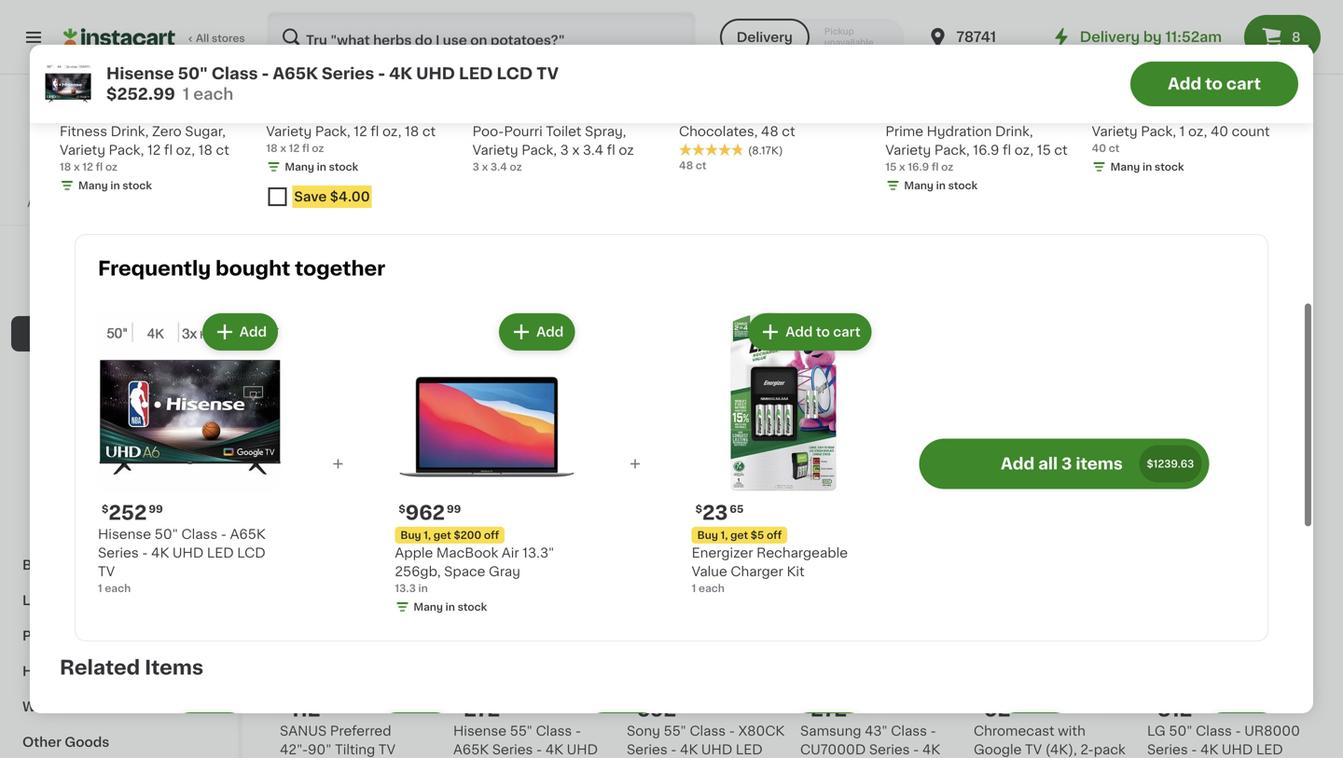 Task type: vqa. For each thing, say whether or not it's contained in the screenshot.
Total Wine & More image
no



Task type: describe. For each thing, give the bounding box(es) containing it.
1, for 23
[[721, 530, 728, 541]]

oz, inside prime hydration drink, variety pack, 16.9 fl oz, 15 ct 15 x 16.9 fl oz
[[1015, 144, 1034, 157]]

add inside view pricing policy 100% satisfaction guarantee add costco membership to save
[[27, 198, 49, 209]]

1 horizontal spatial 3.4
[[583, 144, 604, 157]]

99 for 162
[[500, 408, 515, 418]]

variety inside prime hydration drink, variety pack, 16.9 fl oz, 15 ct 15 x 16.9 fl oz
[[886, 144, 931, 157]]

fl inside 'poo-pourri toilet spray, variety pack, 3 x 3.4 fl oz 3 x 3.4 oz'
[[607, 144, 616, 157]]

view pricing policy 100% satisfaction guarantee add costco membership to save
[[27, 161, 200, 209]]

0 vertical spatial 40
[[1211, 125, 1229, 138]]

in for apple
[[446, 602, 455, 613]]

by
[[1144, 30, 1162, 44]]

252 for hisense 50" class - a65k series - 4k uhd led lcd tv
[[811, 407, 849, 426]]

& right "cables"
[[83, 292, 93, 305]]

1 vertical spatial 16.9
[[908, 162, 929, 172]]

99 inside 92 99
[[1013, 701, 1027, 711]]

& up $ 252 99
[[111, 488, 121, 501]]

rocher
[[730, 106, 777, 119]]

$ for 252
[[102, 504, 109, 515]]

312
[[1158, 700, 1193, 720]]

many in stock down prime hydration drink, variety pack, 16.9 fl oz, 15 ct 15 x 16.9 fl oz
[[904, 181, 978, 191]]

variety inside celsius live fit sparkling fitness drink, zero sugar, variety pack, 12 fl oz, 18 ct 18 x 12 fl oz
[[60, 144, 105, 157]]

99 for 272
[[849, 701, 863, 711]]

service type group
[[720, 19, 904, 56]]

tv inside samsung 50" class - cu7000d series - 4k uhd led lcd tv (4.52k)
[[723, 469, 740, 482]]

add button for hisense 50" class - a65k series - 4k uhd led lcd tv
[[204, 315, 276, 349]]

wifi & networking link
[[11, 512, 227, 548]]

43" for hisense
[[1031, 432, 1054, 445]]

delivery button
[[720, 19, 810, 56]]

add button for apple macbook air 13.3" 256gb, space gray
[[501, 315, 573, 349]]

sanus for 90"
[[453, 432, 500, 445]]

$ 592 sony 55" class - x80ck series - 4k uhd le
[[627, 700, 785, 759]]

get for 23
[[731, 530, 748, 541]]

add button for lg 50" class - ur8000 series - 4k uhd le
[[1229, 537, 1301, 571]]

costco logo image
[[101, 97, 137, 132]]

50" inside lg 50" class - ur8000 series - 4k uhd le
[[1169, 725, 1193, 738]]

hisense 43" class - a45h series - 1080p led lcd tv 1 each
[[974, 432, 1109, 497]]

items
[[1076, 456, 1123, 472]]

each inside hisense 50" class - a65k series - 4k uhd led lcd tv $252.99 1 each
[[193, 86, 234, 102]]

0 horizontal spatial 40
[[1092, 143, 1107, 154]]

frequently
[[98, 259, 211, 279]]

& inside "link"
[[495, 83, 506, 96]]

12 up policy
[[147, 144, 161, 157]]

& right phones
[[86, 363, 97, 376]]

video inside video games link
[[34, 221, 71, 234]]

& right health
[[70, 665, 81, 678]]

series for hisense 50" class - a65k series - 4k uhd led lcd tv 1 each
[[98, 547, 139, 560]]

4k inside hisense 50" class - a65k series - 4k uhd led lcd tv $252.99 1 each
[[389, 66, 412, 82]]

product group containing sanus preferred 26"-55" full-motion tv mount
[[280, 238, 439, 507]]

video games
[[34, 221, 121, 234]]

27
[[277, 82, 301, 101]]

uhd for lg 50" class - ur8000 series - 4k uhd le
[[1222, 744, 1253, 757]]

to inside view pricing policy 100% satisfaction guarantee add costco membership to save
[[162, 198, 173, 209]]

$4.00
[[330, 190, 370, 203]]

computers
[[34, 488, 108, 501]]

related items
[[60, 658, 203, 678]]

space
[[444, 565, 486, 579]]

$200
[[454, 530, 482, 541]]

policy
[[131, 161, 163, 171]]

variety inside nabisco cookie & cracker, variety pack, 1 oz, 40 count 40 ct
[[1092, 125, 1138, 138]]

$ for 272
[[804, 701, 811, 711]]

112 sanus preferred 42"-90" tilting t
[[280, 700, 396, 759]]

product group containing 962
[[395, 310, 579, 619]]

tilting
[[335, 744, 375, 757]]

product group containing add
[[1148, 238, 1306, 500]]

full- for 90"
[[508, 450, 536, 463]]

series inside the $ 592 sony 55" class - x80ck series - 4k uhd le
[[627, 744, 668, 757]]

stock down prime hydration drink, variety pack, 16.9 fl oz, 15 ct 15 x 16.9 fl oz
[[949, 181, 978, 191]]

hydration
[[927, 125, 992, 138]]

preferred for 90"
[[504, 432, 565, 445]]

1 horizontal spatial add to cart
[[1168, 76, 1261, 92]]

personal
[[84, 665, 143, 678]]

rechargeable
[[757, 547, 848, 560]]

series for lg 50" class - ur8000 series - 4k uhd le
[[1148, 744, 1188, 757]]

oz, inside celsius live fit sparkling fitness drink, zero sugar, variety pack, 12 fl oz, 18 ct 18 x 12 fl oz
[[176, 144, 195, 157]]

live
[[111, 106, 138, 119]]

1, for 962
[[424, 530, 431, 541]]

tv inside $ 252 hisense 50" class - a65k series - 4k uhd led lcd tv 1 each
[[863, 469, 880, 482]]

$ for 162
[[457, 408, 464, 418]]

qled
[[1257, 450, 1295, 463]]

product group containing 112
[[280, 532, 439, 759]]

& right beer
[[57, 559, 68, 572]]

goods for other goods
[[65, 736, 109, 749]]

cracker,
[[1213, 106, 1267, 119]]

tv inside "link"
[[420, 83, 438, 96]]

motion for sanus preferred 26"-55" full-motion tv mount
[[363, 450, 409, 463]]

65
[[730, 504, 744, 515]]

pack, inside celsius live fit sparkling fitness drink, zero sugar, variety pack, 12 fl oz, 18 ct 18 x 12 fl oz
[[109, 144, 144, 157]]

liquor
[[22, 594, 65, 607]]

view
[[63, 161, 89, 171]]

class for hisense 50" class - a65k series - 4k uhd led lcd tv 1 each
[[181, 528, 218, 541]]

mount for 55"
[[280, 469, 322, 482]]

all stores link
[[63, 11, 246, 63]]

in for 27
[[317, 162, 326, 172]]

save
[[175, 198, 200, 209]]

23 inside product group
[[703, 503, 728, 523]]

each inside energizer rechargeable value charger kit 1 each
[[699, 584, 725, 594]]

$ for 23
[[696, 504, 703, 515]]

0 horizontal spatial add to cart button
[[747, 315, 870, 349]]

cider
[[71, 559, 108, 572]]

2 272 from the left
[[811, 700, 847, 720]]

product group containing 23
[[692, 310, 876, 596]]

variety inside 'poo-pourri toilet spray, variety pack, 3 x 3.4 fl oz 3 x 3.4 oz'
[[473, 144, 518, 157]]

tv mounts & stands link
[[407, 74, 569, 104]]

0 vertical spatial 15
[[1037, 144, 1051, 157]]

fit
[[141, 106, 158, 119]]

tv inside tcl 43" class - q570f series - 4k uhd qled lcd tv 1 each
[[1179, 469, 1196, 482]]

ct inside nabisco cookie & cracker, variety pack, 1 oz, 40 count 40 ct
[[1109, 143, 1120, 154]]

sugar,
[[185, 125, 226, 138]]

312 99
[[1158, 700, 1209, 720]]

home inside home electronics & appliances
[[34, 434, 73, 447]]

items
[[145, 658, 203, 678]]

many in stock for 27
[[285, 162, 358, 172]]

mount for 90"
[[453, 469, 496, 482]]

audio link
[[11, 174, 227, 210]]

tv inside hisense 50" class - a65k series - 4k uhd led lcd tv $252.99 1 each
[[537, 66, 559, 82]]

tv inside 'sanus preferred 37"-90" full-motion tv mount'
[[586, 450, 603, 463]]

health & personal care
[[22, 665, 179, 678]]

4k inside tcl 43" class - q570f series - 4k uhd qled lcd tv 1 each
[[1201, 450, 1219, 463]]

liquor link
[[11, 583, 227, 619]]

electronics inside home electronics & appliances
[[77, 434, 150, 447]]

many in stock for celsius
[[78, 181, 152, 191]]

90" inside 'sanus preferred 37"-90" full-motion tv mount'
[[480, 450, 504, 463]]

goods for paper goods
[[65, 630, 110, 643]]

each inside tcl 43" class - q570f series - 4k uhd qled lcd tv 1 each
[[1155, 487, 1181, 497]]

256gb,
[[395, 565, 441, 579]]

tv inside sanus preferred 26"-55" full-motion tv mount
[[412, 450, 429, 463]]

& up phones
[[54, 328, 64, 341]]

cameras
[[34, 257, 92, 270]]

x inside 27 alani nu energy drink, variety pack, 12 fl oz, 18 ct 18 x 12 fl oz
[[280, 143, 286, 154]]

26"-
[[280, 450, 308, 463]]

samsung 43" class - cu7000d series - 4
[[801, 725, 941, 759]]

4k inside lg 50" class - ur8000 series - 4k uhd le
[[1201, 744, 1219, 757]]

in for nabisco
[[1143, 162, 1153, 172]]

ferrero rocher hazelnut chocolates, 48 ct
[[679, 106, 839, 138]]

x inside prime hydration drink, variety pack, 16.9 fl oz, 15 ct 15 x 16.9 fl oz
[[900, 162, 906, 172]]

bought
[[216, 259, 290, 279]]

series inside 272 hisense 55" class - a65k series - 4k uh
[[492, 744, 533, 757]]

cu7000d for 50"
[[627, 450, 693, 463]]

hisense inside 272 hisense 55" class - a65k series - 4k uh
[[453, 725, 507, 738]]

variety inside 27 alani nu energy drink, variety pack, 12 fl oz, 18 ct 18 x 12 fl oz
[[266, 125, 312, 138]]

smart
[[34, 398, 73, 411]]

off for 962
[[484, 530, 499, 541]]

$ 162 99
[[457, 407, 515, 426]]

11:52am
[[1166, 30, 1222, 44]]

off for 23
[[767, 530, 782, 541]]

x80ck
[[739, 725, 785, 738]]

oz down spray,
[[619, 144, 634, 157]]

preferred inside 112 sanus preferred 42"-90" tilting t
[[330, 725, 391, 738]]

pack, inside 27 alani nu energy drink, variety pack, 12 fl oz, 18 ct 18 x 12 fl oz
[[315, 125, 351, 138]]

hisense for hisense 50" class - a65k series - 4k uhd led lcd tv $252.99 1 each
[[106, 66, 174, 82]]

hisense 50" class - a65k series - 4k uhd led lcd tv $252.99 1 each
[[106, 66, 559, 102]]

18 up 100%
[[60, 162, 71, 172]]

1 inside hisense 43" class - a45h series - 1080p led lcd tv 1 each
[[974, 487, 978, 497]]

lcd for tcl 43" class - q570f series - 4k uhd qled lcd tv 1 each
[[1148, 469, 1176, 482]]

2 horizontal spatial 3
[[1062, 456, 1072, 472]]

toilet
[[546, 125, 582, 138]]

security
[[133, 398, 188, 411]]

$ for 962
[[399, 504, 406, 515]]

x down the poo-
[[482, 162, 488, 172]]

lcd inside $ 252 hisense 50" class - a65k series - 4k uhd led lcd tv 1 each
[[831, 469, 859, 482]]

$5
[[751, 530, 764, 541]]

12 down alani
[[289, 143, 300, 154]]

sanus for 55"
[[280, 432, 327, 445]]

272 hisense 55" class - a65k series - 4k uh
[[453, 700, 598, 759]]

hisense 50" class - a65k series - 4k uhd led lcd tv 1 each
[[98, 528, 266, 594]]

23 inside the item carousel region
[[483, 82, 509, 101]]

other
[[22, 736, 61, 749]]

class for hisense 50" class - a65k series - 4k uhd led lcd tv $252.99 1 each
[[212, 66, 258, 82]]

view pricing policy link
[[63, 159, 175, 174]]

many for apple
[[414, 602, 443, 613]]

charger
[[731, 565, 784, 579]]

oz, inside 27 alani nu energy drink, variety pack, 12 fl oz, 18 ct 18 x 12 fl oz
[[383, 125, 402, 138]]

50" for $252.99
[[178, 66, 208, 82]]

add button for sony 55" class - x80ck series - 4k uhd le
[[708, 537, 780, 571]]

78741
[[957, 30, 997, 44]]

delivery for delivery by 11:52am
[[1080, 30, 1140, 44]]

hisense for hisense 50" class - a65k series - 4k uhd led lcd tv 1 each
[[98, 528, 151, 541]]

42"-
[[280, 744, 308, 757]]

$342.99 element
[[627, 404, 786, 429]]

kit
[[787, 565, 805, 579]]

cookie
[[1150, 106, 1196, 119]]

18 down sugar,
[[198, 144, 213, 157]]

video games link
[[11, 210, 227, 245]]

92
[[985, 700, 1011, 720]]

lcd inside hisense 43" class - a45h series - 1080p led lcd tv 1 each
[[1004, 469, 1033, 482]]

uhd inside the $ 592 sony 55" class - x80ck series - 4k uhd le
[[702, 744, 733, 757]]

energizer rechargeable value charger kit 1 each
[[692, 547, 848, 594]]

led for hisense 50" class - a65k series - 4k uhd led lcd tv 1 each
[[207, 547, 234, 560]]

all stores
[[196, 33, 245, 43]]

led inside $ 252 hisense 50" class - a65k series - 4k uhd led lcd tv 1 each
[[801, 469, 827, 482]]

class for samsung 50" class - cu7000d series - 4k uhd led lcd tv (4.52k)
[[718, 432, 755, 445]]

oz inside celsius live fit sparkling fitness drink, zero sugar, variety pack, 12 fl oz, 18 ct 18 x 12 fl oz
[[105, 162, 118, 172]]

1 inside nabisco cookie & cracker, variety pack, 1 oz, 40 count 40 ct
[[1180, 125, 1185, 138]]

drink, inside celsius live fit sparkling fitness drink, zero sugar, variety pack, 12 fl oz, 18 ct 18 x 12 fl oz
[[111, 125, 149, 138]]

1 inside $ 252 hisense 50" class - a65k series - 4k uhd led lcd tv 1 each
[[801, 487, 805, 497]]

mounts
[[441, 83, 492, 96]]

samsung 50" class - cu7000d series - 4k uhd led lcd tv (4.52k)
[[627, 432, 767, 500]]

each inside hisense 43" class - a45h series - 1080p led lcd tv 1 each
[[981, 487, 1007, 497]]

99 inside 312 99
[[1195, 701, 1209, 711]]

48 inside ferrero rocher hazelnut chocolates, 48 ct
[[761, 125, 779, 138]]

networking
[[76, 523, 151, 537]]

class for hisense 43" class - a45h series - 1080p led lcd tv 1 each
[[1057, 432, 1093, 445]]

50" inside $ 252 hisense 50" class - a65k series - 4k uhd led lcd tv 1 each
[[857, 432, 881, 445]]

hisense inside $ 252 hisense 50" class - a65k series - 4k uhd led lcd tv 1 each
[[801, 432, 854, 445]]

beer
[[22, 559, 54, 572]]

$252.99
[[106, 86, 175, 102]]

a65k inside hisense 50" class - a65k series - 4k uhd led lcd tv $252.99 1 each
[[273, 66, 318, 82]]

each inside $ 252 hisense 50" class - a65k series - 4k uhd led lcd tv 1 each
[[807, 487, 833, 497]]

with
[[1058, 725, 1086, 738]]

1 inside hisense 50" class - a65k series - 4k uhd led lcd tv $252.99 1 each
[[183, 86, 189, 102]]

series for samsung 43" class - cu7000d series - 4
[[869, 744, 910, 757]]

$202.99 element
[[1148, 404, 1306, 429]]

84
[[98, 83, 113, 93]]

series for hisense 43" class - a45h series - 1080p led lcd tv 1 each
[[1015, 450, 1056, 463]]

computers & accessories link
[[11, 477, 227, 512]]

ct inside ferrero rocher hazelnut chocolates, 48 ct
[[782, 125, 796, 138]]

2 vertical spatial to
[[814, 326, 828, 339]]

product group inside the item carousel region
[[266, 0, 458, 216]]

delivery by 11:52am link
[[1050, 26, 1222, 49]]

item carousel region
[[60, 0, 1310, 227]]

spray,
[[585, 125, 626, 138]]

many in stock for nabisco
[[1111, 162, 1185, 172]]

motion for sanus preferred 37"-90" full-motion tv mount
[[536, 450, 582, 463]]

drink, inside 27 alani nu energy drink, variety pack, 12 fl oz, 18 ct 18 x 12 fl oz
[[373, 106, 411, 119]]

$ for 29
[[63, 83, 70, 93]]

(4.52k)
[[696, 489, 734, 500]]

video inside tv & video link
[[68, 328, 105, 341]]

samsung for samsung 43" class - cu7000d series - 4
[[801, 725, 862, 738]]

ct inside 27 alani nu energy drink, variety pack, 12 fl oz, 18 ct 18 x 12 fl oz
[[423, 125, 436, 138]]

led for samsung 50" class - cu7000d series - 4k uhd led lcd tv (4.52k)
[[661, 469, 688, 482]]



Task type: locate. For each thing, give the bounding box(es) containing it.
23 left stands
[[483, 82, 509, 101]]

each down $1239.63
[[1155, 487, 1181, 497]]

1 horizontal spatial cart
[[1227, 76, 1261, 92]]

$ for hisense 50" class - a65k series - 4k uhd led lcd tv
[[804, 408, 811, 418]]

1 mount from the left
[[280, 469, 322, 482]]

16
[[1127, 83, 1138, 93]]

1 horizontal spatial 40
[[1211, 125, 1229, 138]]

$ inside the $ 592 sony 55" class - x80ck series - 4k uhd le
[[631, 701, 638, 711]]

full- inside 'sanus preferred 37"-90" full-motion tv mount'
[[508, 450, 536, 463]]

0 vertical spatial 16.9
[[973, 144, 1000, 157]]

1 horizontal spatial samsung
[[801, 725, 862, 738]]

many for 27
[[285, 162, 314, 172]]

off
[[484, 530, 499, 541], [767, 530, 782, 541]]

0 vertical spatial video
[[34, 221, 71, 234]]

in for celsius
[[110, 181, 120, 191]]

x down prime
[[900, 162, 906, 172]]

variety down prime
[[886, 144, 931, 157]]

computers & accessories
[[34, 488, 205, 501]]

29
[[70, 82, 96, 101]]

99 inside $ 962 99
[[447, 504, 461, 515]]

add button for tcl 43" class - q570f series - 4k uhd qled lcd tv
[[1229, 244, 1301, 278]]

0 vertical spatial add to cart button
[[1131, 62, 1299, 106]]

1 vertical spatial home
[[34, 434, 73, 447]]

tcl 43" class - q570f series - 4k uhd qled lcd tv 1 each
[[1148, 432, 1296, 497]]

a45h
[[974, 450, 1012, 463]]

series inside tcl 43" class - q570f series - 4k uhd qled lcd tv 1 each
[[1148, 450, 1188, 463]]

stock up $4.00
[[329, 162, 358, 172]]

18 left the poo-
[[405, 125, 419, 138]]

4k inside hisense 50" class - a65k series - 4k uhd led lcd tv 1 each
[[151, 547, 169, 560]]

0 horizontal spatial 23
[[483, 82, 509, 101]]

many down prime
[[904, 181, 934, 191]]

lg 50" class - ur8000 series - 4k uhd le
[[1148, 725, 1301, 759]]

costco inside view pricing policy 100% satisfaction guarantee add costco membership to save
[[51, 198, 90, 209]]

in up save $4.00
[[317, 162, 326, 172]]

4k inside samsung 50" class - cu7000d series - 4k uhd led lcd tv (4.52k)
[[749, 450, 767, 463]]

in inside apple macbook air 13.3" 256gb, space gray 13.3 in
[[419, 584, 428, 594]]

cameras link
[[11, 245, 227, 281]]

off right $5
[[767, 530, 782, 541]]

samsung for samsung 50" class - cu7000d series - 4k uhd led lcd tv (4.52k)
[[627, 432, 688, 445]]

get for 962
[[434, 530, 451, 541]]

drink, right energy
[[373, 106, 411, 119]]

games
[[74, 221, 121, 234]]

apple macbook air 13.3" 256gb, space gray 13.3 in
[[395, 547, 555, 594]]

oz down the hydration in the right top of the page
[[942, 162, 954, 172]]

chromecast with google tv (4k), 2-pack
[[974, 725, 1126, 757]]

(4k),
[[1046, 744, 1077, 757]]

each
[[193, 86, 234, 102], [807, 487, 833, 497], [981, 487, 1007, 497], [1155, 487, 1181, 497], [105, 584, 131, 594], [699, 584, 725, 594]]

delivery up rocher
[[737, 31, 793, 44]]

sanus up 37"-
[[453, 432, 500, 445]]

class inside 272 hisense 55" class - a65k series - 4k uh
[[536, 725, 572, 738]]

many for celsius
[[78, 181, 108, 191]]

99 for 962
[[447, 504, 461, 515]]

1 horizontal spatial 15
[[1037, 144, 1051, 157]]

252 for 252
[[109, 503, 147, 523]]

in down space at bottom
[[446, 602, 455, 613]]

1 1, from the left
[[424, 530, 431, 541]]

0 horizontal spatial 3
[[473, 162, 479, 172]]

buy for 23
[[698, 530, 718, 541]]

3 right all
[[1062, 456, 1072, 472]]

40 down cracker,
[[1211, 125, 1229, 138]]

1 buy from the left
[[401, 530, 421, 541]]

100%
[[48, 180, 76, 190]]

252
[[811, 407, 849, 426], [109, 503, 147, 523]]

1 horizontal spatial 55"
[[510, 725, 533, 738]]

1 down a45h
[[974, 487, 978, 497]]

class inside hisense 50" class - a65k series - 4k uhd led lcd tv 1 each
[[181, 528, 218, 541]]

oz inside 27 alani nu energy drink, variety pack, 12 fl oz, 18 ct 18 x 12 fl oz
[[312, 143, 324, 154]]

led for hisense 50" class - a65k series - 4k uhd led lcd tv $252.99 1 each
[[459, 66, 493, 82]]

0 vertical spatial to
[[1206, 76, 1223, 92]]

off right $200 at the bottom left of the page
[[484, 530, 499, 541]]

(8.17k)
[[748, 146, 783, 156]]

uhd for hisense 50" class - a65k series - 4k uhd led lcd tv 1 each
[[173, 547, 204, 560]]

99 for 252
[[149, 504, 163, 515]]

1 272 from the left
[[464, 700, 500, 720]]

1 horizontal spatial 3
[[560, 144, 569, 157]]

mount down 37"-
[[453, 469, 496, 482]]

variety down the poo-
[[473, 144, 518, 157]]

1 horizontal spatial delivery
[[1080, 30, 1140, 44]]

0 vertical spatial home
[[76, 398, 116, 411]]

50"
[[178, 66, 208, 82], [691, 432, 715, 445], [857, 432, 881, 445], [155, 528, 178, 541], [1169, 725, 1193, 738]]

55"
[[308, 450, 331, 463], [510, 725, 533, 738], [664, 725, 687, 738]]

27 alani nu energy drink, variety pack, 12 fl oz, 18 ct 18 x 12 fl oz
[[266, 82, 436, 154]]

pack, inside nabisco cookie & cracker, variety pack, 1 oz, 40 count 40 ct
[[1141, 125, 1177, 138]]

count
[[1232, 125, 1270, 138]]

cu7000d inside samsung 43" class - cu7000d series - 4
[[801, 744, 866, 757]]

delivery for delivery
[[737, 31, 793, 44]]

costco up view pricing policy link
[[94, 139, 144, 152]]

1 horizontal spatial full-
[[508, 450, 536, 463]]

0 vertical spatial 90"
[[480, 450, 504, 463]]

0 horizontal spatial 43"
[[865, 725, 888, 738]]

0 horizontal spatial 15
[[886, 162, 897, 172]]

1 motion from the left
[[363, 450, 409, 463]]

1 horizontal spatial off
[[767, 530, 782, 541]]

0 vertical spatial cart
[[1227, 76, 1261, 92]]

motion right 37"-
[[536, 450, 582, 463]]

0 horizontal spatial 1,
[[424, 530, 431, 541]]

mount inside 'sanus preferred 37"-90" full-motion tv mount'
[[453, 469, 496, 482]]

series for samsung 50" class - cu7000d series - 4k uhd led lcd tv (4.52k)
[[696, 450, 737, 463]]

video down the audio
[[34, 221, 71, 234]]

55" inside sanus preferred 26"-55" full-motion tv mount
[[308, 450, 331, 463]]

0 horizontal spatial cu7000d
[[627, 450, 693, 463]]

motion
[[363, 450, 409, 463], [536, 450, 582, 463]]

uhd for samsung 50" class - cu7000d series - 4k uhd led lcd tv (4.52k)
[[627, 469, 658, 482]]

beer & cider
[[22, 559, 108, 572]]

each down a45h
[[981, 487, 1007, 497]]

buy up the apple
[[401, 530, 421, 541]]

samsung down $342.99 element
[[627, 432, 688, 445]]

3.4
[[583, 144, 604, 157], [491, 162, 507, 172]]

series for tcl 43" class - q570f series - 4k uhd qled lcd tv 1 each
[[1148, 450, 1188, 463]]

electronics up 100%
[[22, 150, 99, 163]]

each down beer & cider link
[[105, 584, 131, 594]]

0 vertical spatial 48
[[761, 125, 779, 138]]

43" inside hisense 43" class - a45h series - 1080p led lcd tv 1 each
[[1031, 432, 1054, 445]]

sanus preferred 37"-90" full-motion tv mount
[[453, 432, 603, 482]]

tv inside hisense 50" class - a65k series - 4k uhd led lcd tv 1 each
[[98, 565, 115, 579]]

sanus inside sanus preferred 26"-55" full-motion tv mount
[[280, 432, 327, 445]]

1, up the "energizer"
[[721, 530, 728, 541]]

costco down 100%
[[51, 198, 90, 209]]

92 99
[[985, 700, 1027, 720]]

0 horizontal spatial home
[[34, 434, 73, 447]]

wine link
[[11, 690, 227, 725]]

1 vertical spatial 48
[[679, 161, 693, 171]]

99 right 92
[[1013, 701, 1027, 711]]

beer & cider link
[[11, 548, 227, 583]]

& left stands
[[495, 83, 506, 96]]

0 horizontal spatial delivery
[[737, 31, 793, 44]]

macbook
[[437, 547, 498, 560]]

tv & video link
[[11, 316, 227, 352]]

0 horizontal spatial buy
[[401, 530, 421, 541]]

uhd for tcl 43" class - q570f series - 4k uhd qled lcd tv 1 each
[[1222, 450, 1253, 463]]

audio
[[34, 186, 71, 199]]

together
[[295, 259, 386, 279]]

x inside celsius live fit sparkling fitness drink, zero sugar, variety pack, 12 fl oz, 18 ct 18 x 12 fl oz
[[74, 162, 80, 172]]

1 horizontal spatial to
[[814, 326, 828, 339]]

lcd inside hisense 50" class - a65k series - 4k uhd led lcd tv 1 each
[[237, 547, 266, 560]]

0 horizontal spatial 3.4
[[491, 162, 507, 172]]

full- right 26"-
[[334, 450, 363, 463]]

buy for 962
[[401, 530, 421, 541]]

23 down (4.52k)
[[703, 503, 728, 523]]

1 horizontal spatial 43"
[[1031, 432, 1054, 445]]

cu7000d inside samsung 50" class - cu7000d series - 4k uhd led lcd tv (4.52k)
[[627, 450, 693, 463]]

4k inside the $ 592 sony 55" class - x80ck series - 4k uhd le
[[680, 744, 698, 757]]

satisfaction
[[79, 180, 141, 190]]

ferrero
[[679, 106, 726, 119]]

class inside the $ 592 sony 55" class - x80ck series - 4k uhd le
[[690, 725, 726, 738]]

1 vertical spatial samsung
[[801, 725, 862, 738]]

save $4.00
[[294, 190, 370, 203]]

3 down toilet at the top
[[560, 144, 569, 157]]

cu7000d down $ 272 99
[[801, 744, 866, 757]]

delivery inside delivery by 11:52am link
[[1080, 30, 1140, 44]]

pack, inside 'poo-pourri toilet spray, variety pack, 3 x 3.4 fl oz 3 x 3.4 oz'
[[522, 144, 557, 157]]

lcd for hisense 50" class - a65k series - 4k uhd led lcd tv $252.99 1 each
[[497, 66, 533, 82]]

pack, up view pricing policy link
[[109, 144, 144, 157]]

product group containing 252
[[98, 310, 282, 596]]

add all 3 items
[[1001, 456, 1123, 472]]

pack, down energy
[[315, 125, 351, 138]]

$ inside $ 252 hisense 50" class - a65k series - 4k uhd led lcd tv 1 each
[[804, 408, 811, 418]]

led inside hisense 50" class - a65k series - 4k uhd led lcd tv $252.99 1 each
[[459, 66, 493, 82]]

each up sparkling
[[193, 86, 234, 102]]

48 down the chocolates,
[[679, 161, 693, 171]]

pack, down pourri
[[522, 144, 557, 157]]

sanus up 42"-
[[280, 725, 327, 738]]

0 horizontal spatial drink,
[[111, 125, 149, 138]]

0 horizontal spatial mount
[[280, 469, 322, 482]]

1 inside hisense 50" class - a65k series - 4k uhd led lcd tv 1 each
[[98, 584, 102, 594]]

lcd for hisense 50" class - a65k series - 4k uhd led lcd tv 1 each
[[237, 547, 266, 560]]

add button for sanus preferred 42"-90" tilting t
[[361, 537, 433, 571]]

252 inside $ 252 hisense 50" class - a65k series - 4k uhd led lcd tv 1 each
[[811, 407, 849, 426]]

spo
[[1250, 17, 1270, 27]]

1 vertical spatial to
[[162, 198, 173, 209]]

many in stock down nabisco cookie & cracker, variety pack, 1 oz, 40 count 40 ct
[[1111, 162, 1185, 172]]

oz down pourri
[[510, 162, 522, 172]]

1080p
[[1068, 450, 1109, 463]]

wifi & networking
[[34, 523, 151, 537]]

1 vertical spatial add to cart
[[784, 326, 859, 339]]

1, up the apple
[[424, 530, 431, 541]]

cu7000d
[[627, 450, 693, 463], [801, 744, 866, 757]]

0 horizontal spatial cart
[[832, 326, 859, 339]]

stock for 27
[[329, 162, 358, 172]]

uhd inside hisense 50" class - a65k series - 4k uhd led lcd tv $252.99 1 each
[[416, 66, 455, 82]]

2 get from the left
[[731, 530, 748, 541]]

0 horizontal spatial to
[[162, 198, 173, 209]]

many down pricing
[[78, 181, 108, 191]]

pack, inside prime hydration drink, variety pack, 16.9 fl oz, 15 ct 15 x 16.9 fl oz
[[935, 144, 970, 157]]

162
[[464, 407, 499, 426]]

2 horizontal spatial drink,
[[996, 125, 1034, 138]]

1 horizontal spatial 16.9
[[973, 144, 1000, 157]]

55" for 592
[[664, 725, 687, 738]]

each inside hisense 50" class - a65k series - 4k uhd led lcd tv 1 each
[[105, 584, 131, 594]]

1 down $1239.63
[[1148, 487, 1152, 497]]

40 down nabisco
[[1092, 143, 1107, 154]]

value
[[692, 565, 728, 579]]

1 vertical spatial costco
[[51, 198, 90, 209]]

0 vertical spatial electronics
[[22, 150, 99, 163]]

home up appliances
[[34, 434, 73, 447]]

stock up membership
[[122, 181, 152, 191]]

a65k inside 272 hisense 55" class - a65k series - 4k uh
[[453, 744, 489, 757]]

1 vertical spatial video
[[68, 328, 105, 341]]

home electronics & appliances link
[[11, 423, 227, 477]]

variety down nabisco
[[1092, 125, 1138, 138]]

stock for apple
[[458, 602, 487, 613]]

3
[[560, 144, 569, 157], [473, 162, 479, 172], [1062, 456, 1072, 472]]

full- for 55"
[[334, 450, 363, 463]]

None search field
[[267, 11, 696, 63]]

0 vertical spatial samsung
[[627, 432, 688, 445]]

1 down cider on the bottom left of the page
[[98, 584, 102, 594]]

$ inside $ 272 99
[[804, 701, 811, 711]]

2 1, from the left
[[721, 530, 728, 541]]

0 vertical spatial 252
[[811, 407, 849, 426]]

0 horizontal spatial 252
[[109, 503, 147, 523]]

& right wifi
[[62, 523, 72, 537]]

nabisco
[[1092, 106, 1146, 119]]

each down value
[[699, 584, 725, 594]]

lcd for samsung 50" class - cu7000d series - 4k uhd led lcd tv (4.52k)
[[692, 469, 720, 482]]

0 horizontal spatial 90"
[[308, 744, 332, 757]]

poo-
[[473, 125, 504, 138]]

frequently bought together
[[98, 259, 386, 279]]

1 horizontal spatial buy
[[698, 530, 718, 541]]

uhd inside $ 252 hisense 50" class - a65k series - 4k uhd led lcd tv 1 each
[[914, 450, 945, 463]]

goods up related
[[65, 630, 110, 643]]

99 up samsung 43" class - cu7000d series - 4
[[849, 701, 863, 711]]

product group containing 312
[[1148, 532, 1306, 759]]

energy
[[324, 106, 370, 119]]

series for hisense 50" class - a65k series - 4k uhd led lcd tv $252.99 1 each
[[322, 66, 374, 82]]

costco link
[[94, 97, 144, 155]]

1 vertical spatial electronics
[[77, 434, 150, 447]]

99 right 162
[[500, 408, 515, 418]]

sanus inside 112 sanus preferred 42"-90" tilting t
[[280, 725, 327, 738]]

0 vertical spatial costco
[[94, 139, 144, 152]]

0 horizontal spatial samsung
[[627, 432, 688, 445]]

50" inside hisense 50" class - a65k series - 4k uhd led lcd tv 1 each
[[155, 528, 178, 541]]

1 vertical spatial 23
[[703, 503, 728, 523]]

google
[[974, 744, 1022, 757]]

variety down alani
[[266, 125, 312, 138]]

delivery by 11:52am
[[1080, 30, 1222, 44]]

hisense inside hisense 50" class - a65k series - 4k uhd led lcd tv $252.99 1 each
[[106, 66, 174, 82]]

& right cookie
[[1199, 106, 1210, 119]]

lcd inside hisense 50" class - a65k series - 4k uhd led lcd tv $252.99 1 each
[[497, 66, 533, 82]]

stock down nabisco cookie & cracker, variety pack, 1 oz, 40 count 40 ct
[[1155, 162, 1185, 172]]

2 horizontal spatial to
[[1206, 76, 1223, 92]]

a65k inside hisense 50" class - a65k series - 4k uhd led lcd tv 1 each
[[230, 528, 266, 541]]

series inside hisense 50" class - a65k series - 4k uhd led lcd tv $252.99 1 each
[[322, 66, 374, 82]]

class inside $ 252 hisense 50" class - a65k series - 4k uhd led lcd tv 1 each
[[884, 432, 920, 445]]

2 full- from the left
[[508, 450, 536, 463]]

1 horizontal spatial 90"
[[480, 450, 504, 463]]

variety up view
[[60, 144, 105, 157]]

2 motion from the left
[[536, 450, 582, 463]]

1 vertical spatial 252
[[109, 503, 147, 523]]

18 down alani
[[266, 143, 278, 154]]

1 goods from the top
[[65, 630, 110, 643]]

ct inside prime hydration drink, variety pack, 16.9 fl oz, 15 ct 15 x 16.9 fl oz
[[1055, 144, 1068, 157]]

50" for 1
[[155, 528, 178, 541]]

class inside tcl 43" class - q570f series - 4k uhd qled lcd tv 1 each
[[1203, 432, 1239, 445]]

buy 1, get $200 off
[[401, 530, 499, 541]]

samsung down $ 272 99
[[801, 725, 862, 738]]

many up save
[[285, 162, 314, 172]]

led inside hisense 43" class - a45h series - 1080p led lcd tv 1 each
[[974, 469, 1001, 482]]

get left $5
[[731, 530, 748, 541]]

99 up buy 1, get $200 off
[[447, 504, 461, 515]]

0 horizontal spatial 272
[[464, 700, 500, 720]]

1 horizontal spatial mount
[[453, 469, 496, 482]]

1 vertical spatial cart
[[832, 326, 859, 339]]

1 down value
[[692, 584, 696, 594]]

hisense for hisense 43" class - a45h series - 1080p led lcd tv 1 each
[[974, 432, 1027, 445]]

90" left tilting
[[308, 744, 332, 757]]

in down nabisco cookie & cracker, variety pack, 1 oz, 40 count 40 ct
[[1143, 162, 1153, 172]]

1 horizontal spatial cu7000d
[[801, 744, 866, 757]]

cu7000d for 43"
[[801, 744, 866, 757]]

drink,
[[373, 106, 411, 119], [111, 125, 149, 138], [996, 125, 1034, 138]]

2 buy from the left
[[698, 530, 718, 541]]

1 vertical spatial add to cart button
[[747, 315, 870, 349]]

1 inside tcl 43" class - q570f series - 4k uhd qled lcd tv 1 each
[[1148, 487, 1152, 497]]

2 horizontal spatial 43"
[[1177, 432, 1200, 445]]

2 mount from the left
[[453, 469, 496, 482]]

1 get from the left
[[434, 530, 451, 541]]

1 horizontal spatial get
[[731, 530, 748, 541]]

1 vertical spatial 15
[[886, 162, 897, 172]]

1 horizontal spatial 1,
[[721, 530, 728, 541]]

x down toilet at the top
[[572, 144, 580, 157]]

4k inside $ 252 hisense 50" class - a65k series - 4k uhd led lcd tv 1 each
[[893, 450, 911, 463]]

lcd inside tcl 43" class - q570f series - 4k uhd qled lcd tv 1 each
[[1148, 469, 1176, 482]]

43" inside tcl 43" class - q570f series - 4k uhd qled lcd tv 1 each
[[1177, 432, 1200, 445]]

& down security
[[154, 434, 164, 447]]

3 down the poo-
[[473, 162, 479, 172]]

sanus preferred 26"-55" full-motion tv mount button
[[280, 238, 439, 507]]

1 vertical spatial cu7000d
[[801, 744, 866, 757]]

a65k inside $ 252 hisense 50" class - a65k series - 4k uhd led lcd tv 1 each
[[801, 450, 836, 463]]

lg
[[1148, 725, 1166, 738]]

0 horizontal spatial costco
[[51, 198, 90, 209]]

class for samsung 43" class - cu7000d series - 4
[[891, 725, 927, 738]]

1 horizontal spatial 252
[[811, 407, 849, 426]]

led inside samsung 50" class - cu7000d series - 4k uhd led lcd tv (4.52k)
[[661, 469, 688, 482]]

wearables
[[100, 363, 169, 376]]

0 vertical spatial 3
[[560, 144, 569, 157]]

55" inside the $ 592 sony 55" class - x80ck series - 4k uhd le
[[664, 725, 687, 738]]

series inside $ 252 hisense 50" class - a65k series - 4k uhd led lcd tv 1 each
[[839, 450, 880, 463]]

product group containing 27
[[266, 0, 458, 216]]

78741 button
[[927, 11, 1039, 63]]

1 vertical spatial 3
[[473, 162, 479, 172]]

4k inside 272 hisense 55" class - a65k series - 4k uh
[[546, 744, 564, 757]]

cu7000d down $342.99 element
[[627, 450, 693, 463]]

smart home & security
[[34, 398, 188, 411]]

1 vertical spatial 90"
[[308, 744, 332, 757]]

stock for nabisco
[[1155, 162, 1185, 172]]

0 vertical spatial add to cart
[[1168, 76, 1261, 92]]

goods right other
[[65, 736, 109, 749]]

1 inside energizer rechargeable value charger kit 1 each
[[692, 584, 696, 594]]

0 horizontal spatial 16.9
[[908, 162, 929, 172]]

many in stock for apple
[[414, 602, 487, 613]]

112
[[290, 700, 321, 720]]

product group
[[266, 0, 458, 216], [280, 238, 439, 507], [1148, 238, 1306, 500], [98, 310, 282, 596], [395, 310, 579, 619], [692, 310, 876, 596], [280, 532, 439, 759], [453, 532, 612, 759], [627, 532, 786, 759], [1148, 532, 1306, 759], [60, 709, 251, 759], [266, 709, 458, 759], [473, 709, 664, 759], [679, 709, 871, 759], [886, 709, 1077, 759], [1092, 709, 1284, 759]]

in up add costco membership to save link
[[110, 181, 120, 191]]

1 horizontal spatial 23
[[703, 503, 728, 523]]

0 horizontal spatial add to cart
[[784, 326, 859, 339]]

272 inside 272 hisense 55" class - a65k series - 4k uh
[[464, 700, 500, 720]]

save
[[294, 190, 327, 203]]

1 up rechargeable
[[801, 487, 805, 497]]

all
[[196, 33, 209, 43]]

1 horizontal spatial drink,
[[373, 106, 411, 119]]

18
[[405, 125, 419, 138], [266, 143, 278, 154], [198, 144, 213, 157], [60, 162, 71, 172]]

1 horizontal spatial 48
[[761, 125, 779, 138]]

drink, inside prime hydration drink, variety pack, 16.9 fl oz, 15 ct 15 x 16.9 fl oz
[[996, 125, 1034, 138]]

product group containing 272
[[453, 532, 612, 759]]

care
[[147, 665, 179, 678]]

many down nabisco
[[1111, 162, 1141, 172]]

video down "cables & chargers"
[[68, 328, 105, 341]]

48
[[761, 125, 779, 138], [679, 161, 693, 171]]

1 horizontal spatial 272
[[811, 700, 847, 720]]

nabisco cookie & cracker, variety pack, 1 oz, 40 count 40 ct
[[1092, 106, 1270, 154]]

class for tcl 43" class - q570f series - 4k uhd qled lcd tv 1 each
[[1203, 432, 1239, 445]]

$ 252 hisense 50" class - a65k series - 4k uhd led lcd tv 1 each
[[801, 407, 945, 497]]

home inside smart home & security link
[[76, 398, 116, 411]]

99 down accessories
[[149, 504, 163, 515]]

$ 23 65
[[696, 503, 744, 523]]

tv inside chromecast with google tv (4k), 2-pack
[[1025, 744, 1042, 757]]

1 off from the left
[[484, 530, 499, 541]]

272
[[464, 700, 500, 720], [811, 700, 847, 720]]

2 off from the left
[[767, 530, 782, 541]]

16.9 down prime
[[908, 162, 929, 172]]

class for lg 50" class - ur8000 series - 4k uhd le
[[1196, 725, 1232, 738]]

1 down cookie
[[1180, 125, 1185, 138]]

hisense
[[106, 66, 174, 82], [801, 432, 854, 445], [974, 432, 1027, 445], [98, 528, 151, 541], [453, 725, 507, 738]]

0 horizontal spatial get
[[434, 530, 451, 541]]

1 horizontal spatial add to cart button
[[1131, 62, 1299, 106]]

chromecast
[[974, 725, 1055, 738]]

& down phones & wearables link
[[119, 398, 130, 411]]

many for nabisco
[[1111, 162, 1141, 172]]

oz inside prime hydration drink, variety pack, 16.9 fl oz, 15 ct 15 x 16.9 fl oz
[[942, 162, 954, 172]]

floral
[[22, 115, 60, 128]]

90" inside 112 sanus preferred 42"-90" tilting t
[[308, 744, 332, 757]]

12 down energy
[[354, 125, 367, 138]]

0 vertical spatial cu7000d
[[627, 450, 693, 463]]

43" for tcl
[[1177, 432, 1200, 445]]

55" inside 272 hisense 55" class - a65k series - 4k uh
[[510, 725, 533, 738]]

pack, down the hydration in the right top of the page
[[935, 144, 970, 157]]

592
[[638, 700, 677, 720]]

& inside nabisco cookie & cracker, variety pack, 1 oz, 40 count 40 ct
[[1199, 106, 1210, 119]]

2 goods from the top
[[65, 736, 109, 749]]

product group containing 592
[[627, 532, 786, 759]]

2 vertical spatial 3
[[1062, 456, 1072, 472]]

0 vertical spatial goods
[[65, 630, 110, 643]]

prime hydration drink, variety pack, 16.9 fl oz, 15 ct 15 x 16.9 fl oz
[[886, 125, 1068, 172]]

4k
[[389, 66, 412, 82], [749, 450, 767, 463], [893, 450, 911, 463], [1201, 450, 1219, 463], [151, 547, 169, 560], [546, 744, 564, 757], [680, 744, 698, 757], [1201, 744, 1219, 757]]

class inside hisense 43" class - a45h series - 1080p led lcd tv 1 each
[[1057, 432, 1093, 445]]

uhd for hisense 50" class - a65k series - 4k uhd led lcd tv $252.99 1 each
[[416, 66, 455, 82]]

in down prime hydration drink, variety pack, 16.9 fl oz, 15 ct 15 x 16.9 fl oz
[[936, 181, 946, 191]]

1 horizontal spatial motion
[[536, 450, 582, 463]]

buy 1, get $5 off
[[698, 530, 782, 541]]

$ 272 99
[[804, 700, 863, 720]]

50" for (4.52k)
[[691, 432, 715, 445]]

drink, down live on the top of the page
[[111, 125, 149, 138]]

hisense inside hisense 43" class - a45h series - 1080p led lcd tv 1 each
[[974, 432, 1027, 445]]

55" for preferred
[[308, 450, 331, 463]]

each up rechargeable
[[807, 487, 833, 497]]

stock down space at bottom
[[458, 602, 487, 613]]

43" for samsung
[[865, 725, 888, 738]]

preferred for 55"
[[330, 432, 391, 445]]

1 full- from the left
[[334, 450, 363, 463]]

1 horizontal spatial costco
[[94, 139, 144, 152]]

$ 962 99
[[399, 503, 461, 523]]

preferred inside sanus preferred 26"-55" full-motion tv mount
[[330, 432, 391, 445]]

0 horizontal spatial off
[[484, 530, 499, 541]]

$ 29 84
[[63, 82, 113, 101]]

led inside hisense 50" class - a65k series - 4k uhd led lcd tv 1 each
[[207, 547, 234, 560]]

1 horizontal spatial home
[[76, 398, 116, 411]]

ct inside celsius live fit sparkling fitness drink, zero sugar, variety pack, 12 fl oz, 18 ct 18 x 12 fl oz
[[216, 144, 229, 157]]

cables & chargers
[[34, 292, 157, 305]]

instacart logo image
[[63, 26, 175, 49]]

tv inside hisense 43" class - a45h series - 1080p led lcd tv 1 each
[[1036, 469, 1053, 482]]

13.3
[[395, 584, 416, 594]]

oz down nu
[[312, 143, 324, 154]]

related
[[60, 658, 140, 678]]

samsung inside samsung 50" class - cu7000d series - 4k uhd led lcd tv (4.52k)
[[627, 432, 688, 445]]

get left $200 at the bottom left of the page
[[434, 530, 451, 541]]

12 up satisfaction
[[82, 162, 93, 172]]

$1239.63
[[1147, 459, 1195, 469]]

0 vertical spatial 23
[[483, 82, 509, 101]]

0 horizontal spatial 48
[[679, 161, 693, 171]]

1 vertical spatial goods
[[65, 736, 109, 749]]

paper goods link
[[11, 619, 227, 654]]

mount inside sanus preferred 26"-55" full-motion tv mount
[[280, 469, 322, 482]]

50" inside hisense 50" class - a65k series - 4k uhd led lcd tv $252.99 1 each
[[178, 66, 208, 82]]

baby
[[22, 79, 57, 92]]

100% satisfaction guarantee button
[[29, 174, 209, 192]]

tv mounts & stands
[[420, 83, 556, 96]]

pricing
[[91, 161, 128, 171]]

0 horizontal spatial full-
[[334, 450, 363, 463]]

0 horizontal spatial motion
[[363, 450, 409, 463]]

stock for celsius
[[122, 181, 152, 191]]

1 vertical spatial 3.4
[[491, 162, 507, 172]]



